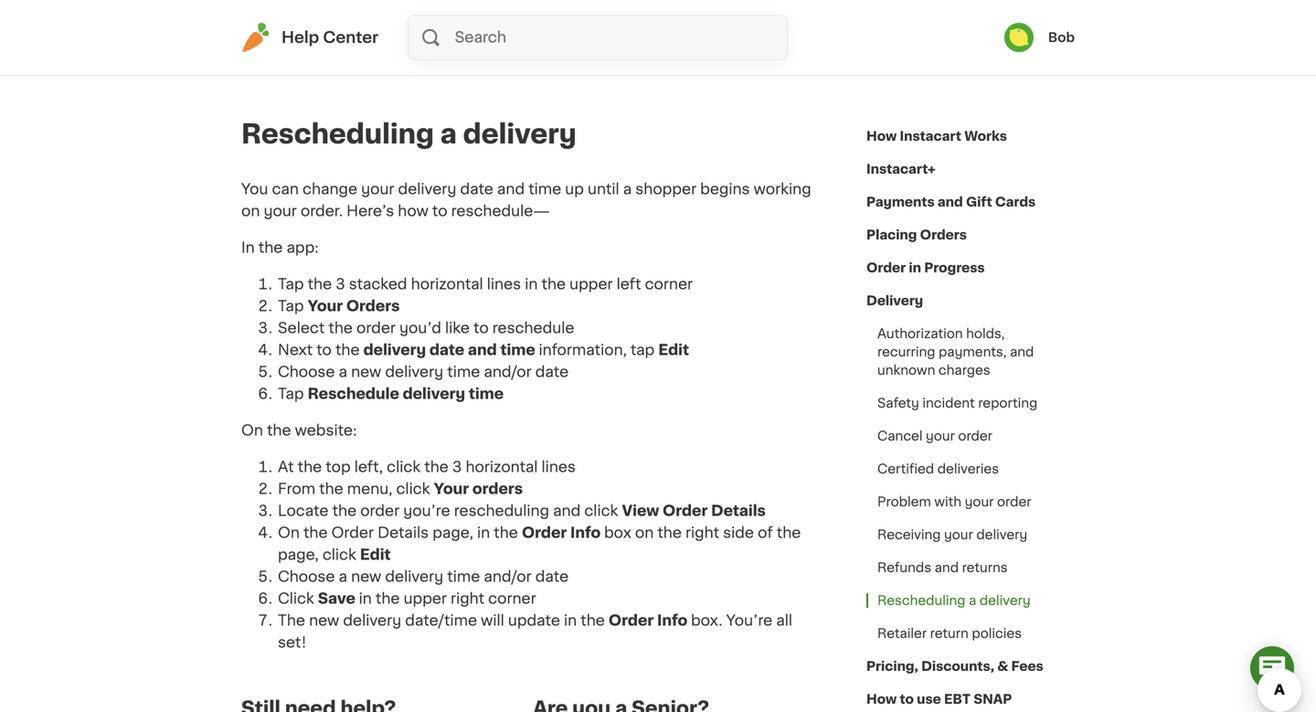 Task type: describe. For each thing, give the bounding box(es) containing it.
payments,
[[939, 346, 1007, 358]]

change
[[303, 182, 357, 197]]

problem with your order
[[878, 496, 1032, 508]]

pricing,
[[867, 660, 919, 673]]

recurring
[[878, 346, 936, 358]]

horizontal inside at the top left, click the 3 horizontal lines from the menu, click your orders locate the order you're rescheduling and click view order details
[[466, 460, 538, 475]]

menu,
[[347, 482, 393, 496]]

box on the right side of the page, click
[[278, 526, 801, 562]]

corner inside tap the 3 stacked horizontal lines in the upper left corner tap your orders select the order you'd like to reschedule
[[645, 277, 693, 292]]

bob link
[[1005, 23, 1075, 52]]

date down like
[[430, 343, 465, 357]]

deliveries
[[938, 463, 999, 475]]

your inside at the top left, click the 3 horizontal lines from the menu, click your orders locate the order you're rescheduling and click view order details
[[434, 482, 469, 496]]

and/or for choose a new delivery time and/or date tap reschedule delivery time
[[484, 365, 532, 379]]

delivery
[[867, 294, 923, 307]]

orders inside tap the 3 stacked horizontal lines in the upper left corner tap your orders select the order you'd like to reschedule
[[346, 299, 400, 314]]

1 vertical spatial rescheduling
[[878, 594, 966, 607]]

1 horizontal spatial info
[[657, 613, 688, 628]]

box.
[[691, 613, 723, 628]]

delivery date and time
[[364, 343, 536, 357]]

date inside you can change your delivery date and time up until a shopper begins working on your order. here's how to reschedule—
[[460, 182, 494, 197]]

instacart+ link
[[867, 153, 936, 186]]

returns
[[962, 561, 1008, 574]]

order down deliveries
[[997, 496, 1032, 508]]

will
[[481, 613, 504, 628]]

and inside at the top left, click the 3 horizontal lines from the menu, click your orders locate the order you're rescheduling and click view order details
[[553, 504, 581, 518]]

1 vertical spatial rescheduling a delivery
[[878, 594, 1031, 607]]

upper inside tap the 3 stacked horizontal lines in the upper left corner tap your orders select the order you'd like to reschedule
[[570, 277, 613, 292]]

page, inside box on the right side of the page, click
[[278, 548, 319, 562]]

tap
[[631, 343, 655, 357]]

and inside you can change your delivery date and time up until a shopper begins working on your order. here's how to reschedule—
[[497, 182, 525, 197]]

placing orders
[[867, 229, 967, 241]]

return
[[930, 627, 969, 640]]

left,
[[354, 460, 383, 475]]

snap
[[974, 693, 1012, 706]]

problem with your order link
[[867, 485, 1043, 518]]

pricing, discounts, & fees
[[867, 660, 1044, 673]]

&
[[998, 660, 1009, 673]]

payments and gift cards
[[867, 196, 1036, 208]]

tap the 3 stacked horizontal lines in the upper left corner tap your orders select the order you'd like to reschedule
[[278, 277, 693, 336]]

certified deliveries
[[878, 463, 999, 475]]

save
[[318, 592, 356, 606]]

you're
[[727, 613, 773, 628]]

how to use ebt snap link
[[867, 683, 1012, 712]]

on for on the website:
[[241, 423, 263, 438]]

cancel your order
[[878, 430, 993, 443]]

orders
[[473, 482, 523, 496]]

order.
[[301, 204, 343, 219]]

charges
[[939, 364, 991, 377]]

order down the "rescheduling"
[[522, 526, 567, 540]]

3 inside at the top left, click the 3 horizontal lines from the menu, click your orders locate the order you're rescheduling and click view order details
[[452, 460, 462, 475]]

next
[[278, 343, 313, 357]]

order info
[[522, 526, 601, 540]]

order down menu,
[[332, 526, 374, 540]]

on inside you can change your delivery date and time up until a shopper begins working on your order. here's how to reschedule—
[[241, 204, 260, 219]]

0 horizontal spatial info
[[571, 526, 601, 540]]

and down like
[[468, 343, 497, 357]]

cancel your order link
[[867, 420, 1004, 453]]

cancel
[[878, 430, 923, 443]]

discounts,
[[922, 660, 995, 673]]

safety
[[878, 397, 920, 410]]

order in progress link
[[867, 251, 985, 284]]

0 horizontal spatial rescheduling
[[241, 121, 434, 147]]

left
[[617, 277, 641, 292]]

how for how to use ebt snap
[[867, 693, 897, 706]]

authorization
[[878, 327, 963, 340]]

1 tap from the top
[[278, 277, 304, 292]]

your inside tap the 3 stacked horizontal lines in the upper left corner tap your orders select the order you'd like to reschedule
[[308, 299, 343, 314]]

app:
[[287, 240, 319, 255]]

1 vertical spatial upper
[[404, 592, 447, 606]]

receiving
[[878, 528, 941, 541]]

locate
[[278, 504, 329, 518]]

rescheduling
[[454, 504, 550, 518]]

top
[[326, 460, 351, 475]]

instacart+
[[867, 163, 936, 176]]

order in progress
[[867, 261, 985, 274]]

click
[[278, 592, 318, 606]]

you'd
[[400, 321, 442, 336]]

order inside tap the 3 stacked horizontal lines in the upper left corner tap your orders select the order you'd like to reschedule
[[357, 321, 396, 336]]

help
[[282, 30, 319, 45]]

unknown
[[878, 364, 936, 377]]

your up the certified deliveries link
[[926, 430, 955, 443]]

instacart
[[900, 130, 962, 143]]

retailer
[[878, 627, 927, 640]]

choose a new delivery time and/or date
[[278, 570, 569, 584]]

website:
[[295, 423, 357, 438]]

instacart image
[[241, 23, 271, 52]]

order inside at the top left, click the 3 horizontal lines from the menu, click your orders locate the order you're rescheduling and click view order details
[[360, 504, 400, 518]]

and down receiving your delivery link at the right bottom
[[935, 561, 959, 574]]

bob
[[1049, 31, 1075, 44]]

payments and gift cards link
[[867, 186, 1036, 219]]

box. you're all set!
[[278, 613, 793, 650]]

your up the here's
[[361, 182, 394, 197]]

reporting
[[978, 397, 1038, 410]]

cards
[[996, 196, 1036, 208]]

authorization holds, recurring payments, and unknown charges
[[878, 327, 1034, 377]]

reschedule—
[[451, 204, 550, 219]]

choose a new delivery time and/or date tap reschedule delivery time
[[278, 365, 569, 401]]

order inside order in progress link
[[867, 261, 906, 274]]

your right the with
[[965, 496, 994, 508]]

new for choose a new delivery time and/or date
[[351, 570, 381, 584]]

here's
[[347, 204, 394, 219]]

date/time
[[405, 613, 477, 628]]

orders inside placing orders 'link'
[[920, 229, 967, 241]]

tap inside choose a new delivery time and/or date tap reschedule delivery time
[[278, 387, 304, 401]]

set!
[[278, 635, 307, 650]]

holds,
[[967, 327, 1005, 340]]

your down 'problem with your order' link
[[944, 528, 974, 541]]

gift
[[966, 196, 993, 208]]



Task type: locate. For each thing, give the bounding box(es) containing it.
placing orders link
[[867, 219, 967, 251]]

order down placing
[[867, 261, 906, 274]]

in
[[241, 240, 255, 255]]

1 choose from the top
[[278, 365, 335, 379]]

lines inside at the top left, click the 3 horizontal lines from the menu, click your orders locate the order you're rescheduling and click view order details
[[542, 460, 576, 475]]

page, up click
[[278, 548, 319, 562]]

1 horizontal spatial page,
[[433, 526, 474, 540]]

how to use ebt snap
[[867, 693, 1012, 706]]

right for side
[[686, 526, 720, 540]]

1 vertical spatial info
[[657, 613, 688, 628]]

choose down next
[[278, 365, 335, 379]]

lines up reschedule
[[487, 277, 521, 292]]

page, down you're
[[433, 526, 474, 540]]

your up you're
[[434, 482, 469, 496]]

rescheduling
[[241, 121, 434, 147], [878, 594, 966, 607]]

click up box in the bottom of the page
[[585, 504, 618, 518]]

0 vertical spatial 3
[[336, 277, 345, 292]]

lines up order info
[[542, 460, 576, 475]]

upper left left
[[570, 277, 613, 292]]

receiving your delivery link
[[867, 518, 1039, 551]]

details up the side in the bottom of the page
[[711, 504, 766, 518]]

how down "pricing,"
[[867, 693, 897, 706]]

click up save
[[323, 548, 356, 562]]

of
[[758, 526, 773, 540]]

0 vertical spatial how
[[867, 130, 897, 143]]

details down you're
[[378, 526, 429, 540]]

works
[[965, 130, 1007, 143]]

lines
[[487, 277, 521, 292], [542, 460, 576, 475]]

at the top left, click the 3 horizontal lines from the menu, click your orders locate the order you're rescheduling and click view order details
[[278, 460, 766, 518]]

1 horizontal spatial edit
[[659, 343, 689, 357]]

rescheduling down refunds
[[878, 594, 966, 607]]

orders
[[920, 229, 967, 241], [346, 299, 400, 314]]

to inside tap the 3 stacked horizontal lines in the upper left corner tap your orders select the order you'd like to reschedule
[[474, 321, 489, 336]]

0 horizontal spatial 3
[[336, 277, 345, 292]]

new for choose a new delivery time and/or date tap reschedule delivery time
[[351, 365, 381, 379]]

1 vertical spatial how
[[867, 693, 897, 706]]

date
[[460, 182, 494, 197], [430, 343, 465, 357], [536, 365, 569, 379], [536, 570, 569, 584]]

and inside the authorization holds, recurring payments, and unknown charges
[[1010, 346, 1034, 358]]

new down save
[[309, 613, 339, 628]]

right up the new delivery date/time will update in the order info
[[451, 592, 485, 606]]

orders down stacked
[[346, 299, 400, 314]]

edit
[[659, 343, 689, 357], [360, 548, 391, 562]]

0 horizontal spatial on
[[241, 423, 263, 438]]

corner up will
[[488, 592, 536, 606]]

help center link
[[241, 23, 379, 52]]

1 vertical spatial lines
[[542, 460, 576, 475]]

0 vertical spatial corner
[[645, 277, 693, 292]]

click right left,
[[387, 460, 421, 475]]

choose for choose a new delivery time and/or date tap reschedule delivery time
[[278, 365, 335, 379]]

click
[[387, 460, 421, 475], [396, 482, 430, 496], [585, 504, 618, 518], [323, 548, 356, 562]]

rescheduling a delivery up how
[[241, 121, 577, 147]]

0 vertical spatial new
[[351, 365, 381, 379]]

1 vertical spatial on
[[278, 526, 300, 540]]

0 vertical spatial on
[[241, 423, 263, 438]]

1 horizontal spatial on
[[278, 526, 300, 540]]

upper down choose a new delivery time and/or date on the bottom left
[[404, 592, 447, 606]]

tap
[[278, 277, 304, 292], [278, 299, 304, 314], [278, 387, 304, 401]]

to right like
[[474, 321, 489, 336]]

1 vertical spatial on
[[635, 526, 654, 540]]

0 vertical spatial orders
[[920, 229, 967, 241]]

edit down on the order details page, in the
[[360, 548, 391, 562]]

order right view
[[663, 504, 708, 518]]

1 horizontal spatial right
[[686, 526, 720, 540]]

in down the "rescheduling"
[[477, 526, 490, 540]]

on left website:
[[241, 423, 263, 438]]

0 vertical spatial tap
[[278, 277, 304, 292]]

3 inside tap the 3 stacked horizontal lines in the upper left corner tap your orders select the order you'd like to reschedule
[[336, 277, 345, 292]]

date down box on the right side of the page, click
[[536, 570, 569, 584]]

user avatar image
[[1005, 23, 1034, 52]]

in inside order in progress link
[[909, 261, 922, 274]]

1 how from the top
[[867, 130, 897, 143]]

1 vertical spatial orders
[[346, 299, 400, 314]]

1 vertical spatial page,
[[278, 548, 319, 562]]

rescheduling a delivery
[[241, 121, 577, 147], [878, 594, 1031, 607]]

on for on the order details page, in the
[[278, 526, 300, 540]]

right inside box on the right side of the page, click
[[686, 526, 720, 540]]

view
[[622, 504, 659, 518]]

how instacart works link
[[867, 120, 1007, 153]]

edit right "tap"
[[659, 343, 689, 357]]

authorization holds, recurring payments, and unknown charges link
[[867, 317, 1075, 387]]

placing
[[867, 229, 917, 241]]

rescheduling up change
[[241, 121, 434, 147]]

3 up the "rescheduling"
[[452, 460, 462, 475]]

right for corner
[[451, 592, 485, 606]]

2 vertical spatial tap
[[278, 387, 304, 401]]

1 horizontal spatial corner
[[645, 277, 693, 292]]

info left box in the bottom of the page
[[571, 526, 601, 540]]

until
[[588, 182, 620, 197]]

new up reschedule
[[351, 365, 381, 379]]

right left the side in the bottom of the page
[[686, 526, 720, 540]]

your down can
[[264, 204, 297, 219]]

how for how instacart works
[[867, 130, 897, 143]]

in up reschedule
[[525, 277, 538, 292]]

0 vertical spatial info
[[571, 526, 601, 540]]

progress
[[925, 261, 985, 274]]

horizontal
[[411, 277, 483, 292], [466, 460, 538, 475]]

ebt
[[944, 693, 971, 706]]

in down the placing orders
[[909, 261, 922, 274]]

0 vertical spatial details
[[711, 504, 766, 518]]

your
[[308, 299, 343, 314], [434, 482, 469, 496]]

2 choose from the top
[[278, 570, 335, 584]]

problem
[[878, 496, 932, 508]]

1 vertical spatial details
[[378, 526, 429, 540]]

1 horizontal spatial upper
[[570, 277, 613, 292]]

next to the
[[278, 343, 364, 357]]

1 horizontal spatial on
[[635, 526, 654, 540]]

lines inside tap the 3 stacked horizontal lines in the upper left corner tap your orders select the order you'd like to reschedule
[[487, 277, 521, 292]]

0 horizontal spatial upper
[[404, 592, 447, 606]]

horizontal up like
[[411, 277, 483, 292]]

and/or down reschedule
[[484, 365, 532, 379]]

1 horizontal spatial rescheduling
[[878, 594, 966, 607]]

2 tap from the top
[[278, 299, 304, 314]]

0 horizontal spatial right
[[451, 592, 485, 606]]

0 vertical spatial upper
[[570, 277, 613, 292]]

1 vertical spatial corner
[[488, 592, 536, 606]]

to left use
[[900, 693, 914, 706]]

click up you're
[[396, 482, 430, 496]]

delivery inside you can change your delivery date and time up until a shopper begins working on your order. here's how to reschedule—
[[398, 182, 457, 197]]

0 vertical spatial lines
[[487, 277, 521, 292]]

date inside choose a new delivery time and/or date tap reschedule delivery time
[[536, 365, 569, 379]]

details inside at the top left, click the 3 horizontal lines from the menu, click your orders locate the order you're rescheduling and click view order details
[[711, 504, 766, 518]]

refunds and returns
[[878, 561, 1008, 574]]

1 vertical spatial edit
[[360, 548, 391, 562]]

information,
[[539, 343, 627, 357]]

a inside you can change your delivery date and time up until a shopper begins working on your order. here's how to reschedule—
[[623, 182, 632, 197]]

safety incident reporting link
[[867, 387, 1049, 420]]

retailer return policies
[[878, 627, 1022, 640]]

and/or for choose a new delivery time and/or date
[[484, 570, 532, 584]]

horizontal up orders
[[466, 460, 538, 475]]

order
[[357, 321, 396, 336], [959, 430, 993, 443], [997, 496, 1032, 508], [360, 504, 400, 518]]

on the website:
[[241, 423, 357, 438]]

0 vertical spatial rescheduling a delivery
[[241, 121, 577, 147]]

delivery
[[463, 121, 577, 147], [398, 182, 457, 197], [364, 343, 426, 357], [385, 365, 444, 379], [403, 387, 465, 401], [977, 528, 1028, 541], [385, 570, 444, 584], [980, 594, 1031, 607], [343, 613, 402, 628]]

up
[[565, 182, 584, 197]]

tap up on the website:
[[278, 387, 304, 401]]

0 horizontal spatial page,
[[278, 548, 319, 562]]

1 horizontal spatial rescheduling a delivery
[[878, 594, 1031, 607]]

0 horizontal spatial on
[[241, 204, 260, 219]]

0 horizontal spatial edit
[[360, 548, 391, 562]]

1 vertical spatial your
[[434, 482, 469, 496]]

info left the box.
[[657, 613, 688, 628]]

a inside choose a new delivery time and/or date tap reschedule delivery time
[[339, 365, 347, 379]]

you can change your delivery date and time up until a shopper begins working on your order. here's how to reschedule—
[[241, 182, 812, 219]]

0 horizontal spatial lines
[[487, 277, 521, 292]]

box
[[604, 526, 632, 540]]

your up select in the top of the page
[[308, 299, 343, 314]]

tap up select in the top of the page
[[278, 299, 304, 314]]

new inside choose a new delivery time and/or date tap reschedule delivery time
[[351, 365, 381, 379]]

0 horizontal spatial your
[[308, 299, 343, 314]]

how instacart works
[[867, 130, 1007, 143]]

choose inside choose a new delivery time and/or date tap reschedule delivery time
[[278, 365, 335, 379]]

1 vertical spatial and/or
[[484, 570, 532, 584]]

1 vertical spatial right
[[451, 592, 485, 606]]

how up instacart+ link
[[867, 130, 897, 143]]

1 vertical spatial horizontal
[[466, 460, 538, 475]]

the
[[259, 240, 283, 255], [308, 277, 332, 292], [542, 277, 566, 292], [329, 321, 353, 336], [335, 343, 360, 357], [267, 423, 291, 438], [298, 460, 322, 475], [424, 460, 449, 475], [319, 482, 344, 496], [332, 504, 357, 518], [303, 526, 328, 540], [494, 526, 518, 540], [658, 526, 682, 540], [777, 526, 801, 540], [376, 592, 400, 606], [581, 613, 605, 628]]

retailer return policies link
[[867, 617, 1033, 650]]

and right 'payments,'
[[1010, 346, 1034, 358]]

in the upper right corner
[[359, 592, 536, 606]]

0 vertical spatial your
[[308, 299, 343, 314]]

you're
[[403, 504, 450, 518]]

orders down payments and gift cards
[[920, 229, 967, 241]]

1 vertical spatial new
[[351, 570, 381, 584]]

order down stacked
[[357, 321, 396, 336]]

safety incident reporting
[[878, 397, 1038, 410]]

1 vertical spatial tap
[[278, 299, 304, 314]]

and/or down box on the right side of the page, click
[[484, 570, 532, 584]]

like
[[445, 321, 470, 336]]

and up order info
[[553, 504, 581, 518]]

the new delivery date/time will update in the order info
[[278, 613, 688, 628]]

0 vertical spatial choose
[[278, 365, 335, 379]]

2 vertical spatial new
[[309, 613, 339, 628]]

1 horizontal spatial details
[[711, 504, 766, 518]]

order
[[867, 261, 906, 274], [663, 504, 708, 518], [332, 526, 374, 540], [522, 526, 567, 540], [609, 613, 654, 628]]

on
[[241, 204, 260, 219], [635, 526, 654, 540]]

and left gift
[[938, 196, 963, 208]]

click inside box on the right side of the page, click
[[323, 548, 356, 562]]

0 horizontal spatial details
[[378, 526, 429, 540]]

rescheduling a delivery up retailer return policies
[[878, 594, 1031, 607]]

right
[[686, 526, 720, 540], [451, 592, 485, 606]]

order left the box.
[[609, 613, 654, 628]]

corner
[[645, 277, 693, 292], [488, 592, 536, 606]]

0 horizontal spatial rescheduling a delivery
[[241, 121, 577, 147]]

0 vertical spatial rescheduling
[[241, 121, 434, 147]]

date down information, at the left
[[536, 365, 569, 379]]

new
[[351, 365, 381, 379], [351, 570, 381, 584], [309, 613, 339, 628]]

corner right left
[[645, 277, 693, 292]]

date up reschedule—
[[460, 182, 494, 197]]

on down locate
[[278, 526, 300, 540]]

on down view
[[635, 526, 654, 540]]

in right the update
[[564, 613, 577, 628]]

2 and/or from the top
[[484, 570, 532, 584]]

1 horizontal spatial lines
[[542, 460, 576, 475]]

Search search field
[[453, 16, 787, 59]]

0 horizontal spatial orders
[[346, 299, 400, 314]]

1 horizontal spatial orders
[[920, 229, 967, 241]]

refunds and returns link
[[867, 551, 1019, 584]]

0 vertical spatial edit
[[659, 343, 689, 357]]

to right next
[[317, 343, 332, 357]]

at
[[278, 460, 294, 475]]

choose
[[278, 365, 335, 379], [278, 570, 335, 584]]

payments
[[867, 196, 935, 208]]

new up save
[[351, 570, 381, 584]]

choose for choose a new delivery time and/or date
[[278, 570, 335, 584]]

horizontal inside tap the 3 stacked horizontal lines in the upper left corner tap your orders select the order you'd like to reschedule
[[411, 277, 483, 292]]

can
[[272, 182, 299, 197]]

and/or inside choose a new delivery time and/or date tap reschedule delivery time
[[484, 365, 532, 379]]

0 vertical spatial horizontal
[[411, 277, 483, 292]]

pricing, discounts, & fees link
[[867, 650, 1044, 683]]

with
[[935, 496, 962, 508]]

on inside box on the right side of the page, click
[[635, 526, 654, 540]]

3 left stacked
[[336, 277, 345, 292]]

to right how
[[432, 204, 448, 219]]

time inside you can change your delivery date and time up until a shopper begins working on your order. here's how to reschedule—
[[529, 182, 562, 197]]

0 vertical spatial right
[[686, 526, 720, 540]]

and/or
[[484, 365, 532, 379], [484, 570, 532, 584]]

1 vertical spatial 3
[[452, 460, 462, 475]]

order up deliveries
[[959, 430, 993, 443]]

1 horizontal spatial 3
[[452, 460, 462, 475]]

order down menu,
[[360, 504, 400, 518]]

page,
[[433, 526, 474, 540], [278, 548, 319, 562]]

and up reschedule—
[[497, 182, 525, 197]]

0 vertical spatial page,
[[433, 526, 474, 540]]

refunds
[[878, 561, 932, 574]]

0 vertical spatial on
[[241, 204, 260, 219]]

on down the you at the top of page
[[241, 204, 260, 219]]

side
[[723, 526, 754, 540]]

0 vertical spatial and/or
[[484, 365, 532, 379]]

in inside tap the 3 stacked horizontal lines in the upper left corner tap your orders select the order you'd like to reschedule
[[525, 277, 538, 292]]

reschedule
[[493, 321, 575, 336]]

begins
[[700, 182, 750, 197]]

to inside you can change your delivery date and time up until a shopper begins working on your order. here's how to reschedule—
[[432, 204, 448, 219]]

1 and/or from the top
[[484, 365, 532, 379]]

in right save
[[359, 592, 372, 606]]

0 horizontal spatial corner
[[488, 592, 536, 606]]

in
[[909, 261, 922, 274], [525, 277, 538, 292], [477, 526, 490, 540], [359, 592, 372, 606], [564, 613, 577, 628]]

your
[[361, 182, 394, 197], [264, 204, 297, 219], [926, 430, 955, 443], [965, 496, 994, 508], [944, 528, 974, 541]]

tap down the "in the app:"
[[278, 277, 304, 292]]

1 horizontal spatial your
[[434, 482, 469, 496]]

in the app:
[[241, 240, 319, 255]]

3 tap from the top
[[278, 387, 304, 401]]

you
[[241, 182, 268, 197]]

choose up click
[[278, 570, 335, 584]]

order inside at the top left, click the 3 horizontal lines from the menu, click your orders locate the order you're rescheduling and click view order details
[[663, 504, 708, 518]]

fees
[[1012, 660, 1044, 673]]

1 vertical spatial choose
[[278, 570, 335, 584]]

2 how from the top
[[867, 693, 897, 706]]

use
[[917, 693, 941, 706]]



Task type: vqa. For each thing, say whether or not it's contained in the screenshot.
the bottom the page,
yes



